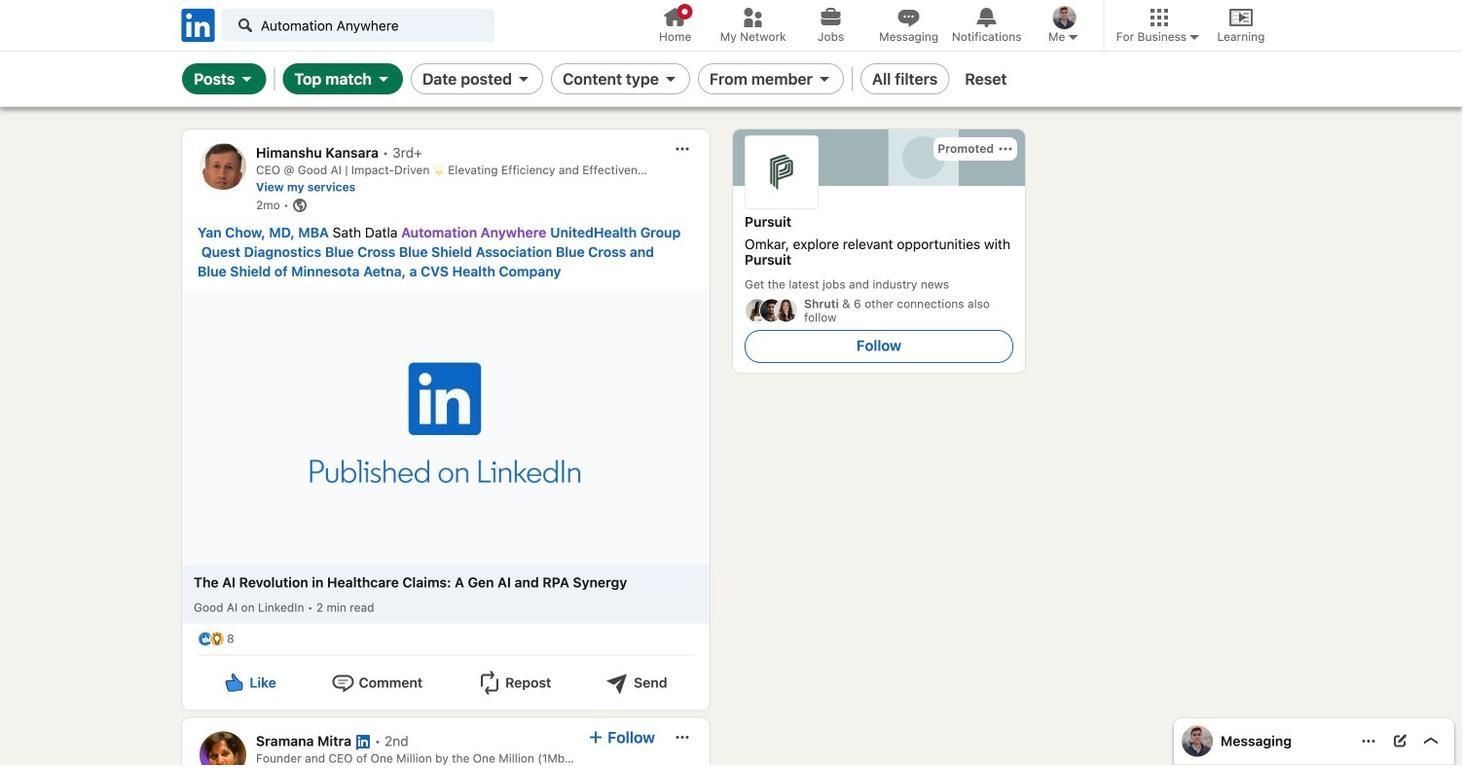 Task type: locate. For each thing, give the bounding box(es) containing it.
list
[[182, 129, 1425, 765]]

open control menu for post by himanshu kansara image
[[675, 141, 690, 157]]

for business image
[[1187, 29, 1202, 45]]

linkedin image
[[178, 5, 218, 45], [178, 5, 218, 45]]

1 horizontal spatial omkar savant image
[[1182, 726, 1213, 757]]

filter by: posts image
[[239, 71, 254, 87]]

like image
[[198, 631, 213, 647]]

date posted filter. clicking this button displays all date posted filter options. image
[[516, 71, 532, 87]]

open article: the ai revolution in healthcare claims: a gen ai and rpa synergy by good ai • 2 min read image
[[182, 289, 710, 565]]

Search text field
[[222, 9, 494, 42]]

omkar savant image
[[1053, 6, 1076, 29], [1182, 726, 1213, 757]]

0 horizontal spatial omkar savant image
[[1053, 6, 1076, 29]]



Task type: vqa. For each thing, say whether or not it's contained in the screenshot.
from member filter. clicking this button displays all from member filter options. IMAGE on the right
yes



Task type: describe. For each thing, give the bounding box(es) containing it.
like image
[[222, 671, 246, 694]]

open control menu for post by sramana mitra image
[[675, 730, 690, 745]]

small image
[[1065, 29, 1081, 45]]

insightful image
[[209, 631, 225, 647]]

0 vertical spatial omkar savant image
[[1053, 6, 1076, 29]]

from member filter. clicking this button displays all from member filter options. image
[[817, 71, 832, 87]]

1 vertical spatial omkar savant image
[[1182, 726, 1213, 757]]

sort by filter. top match filter is currently applied. clicking this button displays all sort by filter options. image
[[376, 71, 391, 87]]

himanshu kansara, graphic. image
[[200, 143, 246, 190]]

open messenger dropdown menu image
[[1361, 733, 1376, 749]]

content type filter. clicking this button displays all content type filter options. image
[[663, 71, 678, 87]]

sramana mitra, graphic. image
[[200, 731, 246, 765]]



